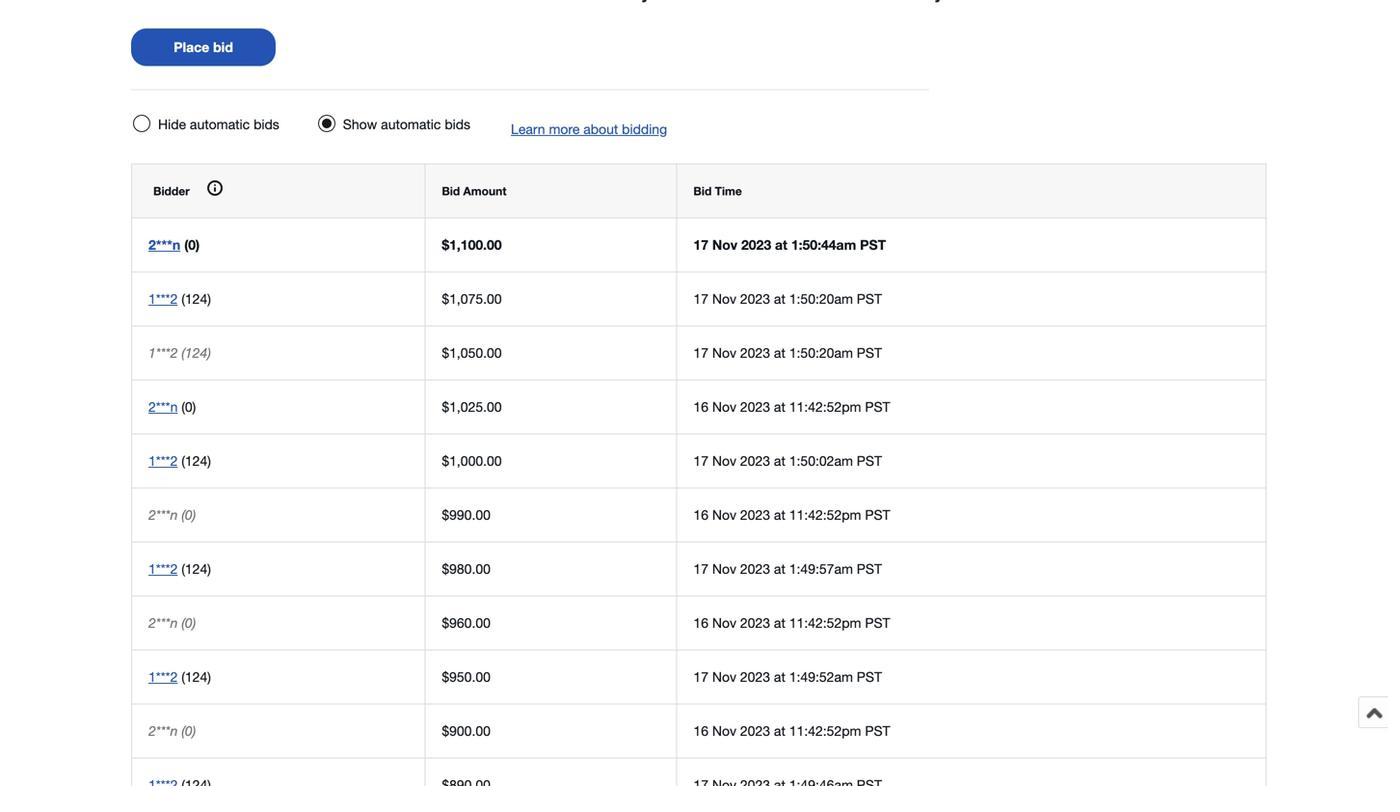 Task type: vqa. For each thing, say whether or not it's contained in the screenshot.
2023 associated with $980.00
yes



Task type: describe. For each thing, give the bounding box(es) containing it.
11:42:52pm for $1,025.00
[[790, 399, 862, 415]]

17 nov 2023 at 1:49:52am pst
[[694, 669, 883, 685]]

1***2 (124) for $1,000.00
[[149, 453, 211, 469]]

17 for $1,075.00
[[694, 291, 709, 307]]

1***2 for $1,075.00
[[149, 291, 178, 307]]

at for $1,075.00
[[774, 291, 786, 307]]

learn more about bidding link
[[511, 121, 668, 137]]

bids for hide automatic bids
[[254, 116, 280, 132]]

17 for $980.00
[[694, 561, 709, 577]]

(0) for $1,025.00
[[182, 399, 196, 415]]

pst for $1,075.00
[[857, 291, 883, 307]]

17 for $1,050.00
[[694, 345, 709, 361]]

(0) for $960.00
[[182, 615, 196, 631]]

$980.00
[[442, 561, 491, 577]]

$1,050.00
[[442, 345, 502, 361]]

nov for $1,000.00
[[713, 453, 737, 469]]

2***n for $1,100.00
[[149, 237, 181, 253]]

1:50:44am
[[792, 237, 857, 253]]

bid for bid amount
[[442, 184, 460, 198]]

automatic for hide
[[190, 116, 250, 132]]

pst for $1,000.00
[[857, 453, 883, 469]]

16 for $960.00
[[694, 615, 709, 631]]

2***n (0) for $1,025.00
[[149, 399, 196, 415]]

about
[[584, 121, 619, 137]]

2***n for $960.00
[[149, 615, 178, 631]]

17 nov 2023 at 1:50:20am pst for $1,075.00
[[694, 291, 883, 307]]

1:50:20am for $1,050.00
[[790, 345, 854, 361]]

2***n for $990.00
[[149, 507, 178, 523]]

2***n (0) for $1,100.00
[[149, 237, 200, 253]]

1***2 for $1,050.00
[[149, 345, 178, 361]]

nov for $960.00
[[713, 615, 737, 631]]

nov for $980.00
[[713, 561, 737, 577]]

show
[[343, 116, 377, 132]]

$1,100.00
[[442, 237, 502, 253]]

16 for $900.00
[[694, 723, 709, 739]]

at for $960.00
[[774, 615, 786, 631]]

(0) for $900.00
[[182, 723, 196, 739]]

pst for $1,100.00
[[861, 237, 887, 253]]

$950.00
[[442, 669, 491, 685]]

(124) for $1,050.00
[[182, 345, 211, 361]]

bid amount
[[442, 184, 507, 198]]

(124) for $950.00
[[182, 669, 211, 685]]

(0) for $1,100.00
[[184, 237, 200, 253]]

1***2 for $1,000.00
[[149, 453, 178, 469]]

$960.00
[[442, 615, 491, 631]]

bid time
[[694, 184, 743, 198]]

17 for $1,100.00
[[694, 237, 709, 253]]

1:49:52am
[[790, 669, 854, 685]]

show automatic bids
[[343, 116, 471, 132]]

2***n for $900.00
[[149, 723, 178, 739]]

pst for $950.00
[[857, 669, 883, 685]]

hide
[[158, 116, 186, 132]]

amount
[[464, 184, 507, 198]]

(124) for $980.00
[[182, 561, 211, 577]]

2023 for $1,000.00
[[741, 453, 771, 469]]

2023 for $1,075.00
[[741, 291, 771, 307]]

17 nov 2023 at 1:50:44am pst
[[694, 237, 887, 253]]

pst for $1,050.00
[[857, 345, 883, 361]]

1***2 (124) for $950.00
[[149, 669, 211, 685]]

pst for $980.00
[[857, 561, 883, 577]]

more
[[549, 121, 580, 137]]

2***n for $1,025.00
[[149, 399, 178, 415]]

1***2 (124) for $980.00
[[149, 561, 211, 577]]

bidder column header
[[132, 164, 425, 218]]



Task type: locate. For each thing, give the bounding box(es) containing it.
5 17 from the top
[[694, 561, 709, 577]]

11:42:52pm
[[790, 399, 862, 415], [790, 507, 862, 523], [790, 615, 862, 631], [790, 723, 862, 739]]

6 17 from the top
[[694, 669, 709, 685]]

at for $1,050.00
[[774, 345, 786, 361]]

at for $990.00
[[774, 507, 786, 523]]

1 bid from the left
[[442, 184, 460, 198]]

11:42:52pm for $960.00
[[790, 615, 862, 631]]

1***2 (124)
[[149, 291, 211, 307], [149, 345, 211, 361], [149, 453, 211, 469], [149, 561, 211, 577], [149, 669, 211, 685]]

1:50:20am
[[790, 291, 854, 307], [790, 345, 854, 361]]

bids for show automatic bids
[[445, 116, 471, 132]]

4 17 from the top
[[694, 453, 709, 469]]

1 vertical spatial 2***n link
[[149, 399, 178, 415]]

8 nov from the top
[[713, 615, 737, 631]]

3 2***n from the top
[[149, 507, 178, 523]]

17 nov 2023 at 1:50:02am pst
[[694, 453, 883, 469]]

6 nov from the top
[[713, 507, 737, 523]]

2 2***n (0) from the top
[[149, 399, 196, 415]]

1 2***n from the top
[[149, 237, 181, 253]]

0 horizontal spatial bid
[[442, 184, 460, 198]]

2***n (0) for $990.00
[[149, 507, 196, 523]]

$1,075.00
[[442, 291, 502, 307]]

4 16 from the top
[[694, 723, 709, 739]]

$1,025.00
[[442, 399, 502, 415]]

5 nov from the top
[[713, 453, 737, 469]]

2***n (0) for $960.00
[[149, 615, 196, 631]]

11:42:52pm up 1:50:02am
[[790, 399, 862, 415]]

2***n (0) for $900.00
[[149, 723, 196, 739]]

2 17 nov 2023 at 1:50:20am pst from the top
[[694, 345, 883, 361]]

1***2 link for $1,075.00
[[149, 291, 178, 307]]

4 16 nov 2023 at 11:42:52pm pst from the top
[[694, 723, 891, 739]]

17 for $1,000.00
[[694, 453, 709, 469]]

1***2 link for $1,000.00
[[149, 453, 178, 469]]

2***n link
[[149, 237, 181, 253], [149, 399, 178, 415]]

16 nov 2023 at 11:42:52pm pst down 17 nov 2023 at 1:50:02am pst
[[694, 507, 891, 523]]

bid for bid time
[[694, 184, 712, 198]]

2 1***2 link from the top
[[149, 453, 178, 469]]

1***2 for $950.00
[[149, 669, 178, 685]]

nov for $950.00
[[713, 669, 737, 685]]

1 2***n (0) from the top
[[149, 237, 200, 253]]

bids up bidder 'column header'
[[254, 116, 280, 132]]

16 nov 2023 at 11:42:52pm pst down 17 nov 2023 at 1:49:52am pst at the bottom of page
[[694, 723, 891, 739]]

1:49:57am
[[790, 561, 854, 577]]

1:50:20am for $1,075.00
[[790, 291, 854, 307]]

automatic for show
[[381, 116, 441, 132]]

1 horizontal spatial bid
[[694, 184, 712, 198]]

0 vertical spatial 1:50:20am
[[790, 291, 854, 307]]

2***n link for $1,025.00
[[149, 399, 178, 415]]

place bid button
[[131, 28, 276, 66]]

learn
[[511, 121, 546, 137]]

3 11:42:52pm from the top
[[790, 615, 862, 631]]

bids
[[254, 116, 280, 132], [445, 116, 471, 132]]

17
[[694, 237, 709, 253], [694, 291, 709, 307], [694, 345, 709, 361], [694, 453, 709, 469], [694, 561, 709, 577], [694, 669, 709, 685]]

(124)
[[182, 291, 211, 307], [182, 345, 211, 361], [182, 453, 211, 469], [182, 561, 211, 577], [182, 669, 211, 685]]

17 nov 2023 at 1:50:20am pst for $1,050.00
[[694, 345, 883, 361]]

0 vertical spatial 2***n link
[[149, 237, 181, 253]]

2 bid from the left
[[694, 184, 712, 198]]

1***2 link for $950.00
[[149, 669, 178, 685]]

nov for $1,075.00
[[713, 291, 737, 307]]

1 16 nov 2023 at 11:42:52pm pst from the top
[[694, 399, 891, 415]]

learn more about bidding
[[511, 121, 668, 137]]

11:42:52pm for $990.00
[[790, 507, 862, 523]]

place
[[174, 39, 210, 55]]

(0)
[[184, 237, 200, 253], [182, 399, 196, 415], [182, 507, 196, 523], [182, 615, 196, 631], [182, 723, 196, 739]]

bidding
[[622, 121, 668, 137]]

2 bids from the left
[[445, 116, 471, 132]]

11:42:52pm for $900.00
[[790, 723, 862, 739]]

bids up the bid amount
[[445, 116, 471, 132]]

1***2 (124) for $1,075.00
[[149, 291, 211, 307]]

2 11:42:52pm from the top
[[790, 507, 862, 523]]

16 nov 2023 at 11:42:52pm pst down 17 nov 2023 at 1:49:57am pst
[[694, 615, 891, 631]]

at for $980.00
[[774, 561, 786, 577]]

automatic right show
[[381, 116, 441, 132]]

1 bids from the left
[[254, 116, 280, 132]]

2023
[[742, 237, 772, 253], [741, 291, 771, 307], [741, 345, 771, 361], [741, 399, 771, 415], [741, 453, 771, 469], [741, 507, 771, 523], [741, 561, 771, 577], [741, 615, 771, 631], [741, 669, 771, 685], [741, 723, 771, 739]]

1 11:42:52pm from the top
[[790, 399, 862, 415]]

9 nov from the top
[[713, 669, 737, 685]]

1 17 from the top
[[694, 237, 709, 253]]

1***2 for $980.00
[[149, 561, 178, 577]]

1 16 from the top
[[694, 399, 709, 415]]

at for $1,100.00
[[776, 237, 788, 253]]

nov for $1,050.00
[[713, 345, 737, 361]]

5 2***n (0) from the top
[[149, 723, 196, 739]]

1 horizontal spatial automatic
[[381, 116, 441, 132]]

bid left time
[[694, 184, 712, 198]]

10 nov from the top
[[713, 723, 737, 739]]

2 1:50:20am from the top
[[790, 345, 854, 361]]

at for $950.00
[[774, 669, 786, 685]]

3 1***2 link from the top
[[149, 561, 178, 577]]

3 16 nov 2023 at 11:42:52pm pst from the top
[[694, 615, 891, 631]]

1 1***2 from the top
[[149, 291, 178, 307]]

pst for $990.00
[[866, 507, 891, 523]]

$990.00
[[442, 507, 491, 523]]

16 nov 2023 at 11:42:52pm pst for $900.00
[[694, 723, 891, 739]]

4 1***2 from the top
[[149, 561, 178, 577]]

2 16 from the top
[[694, 507, 709, 523]]

pst for $900.00
[[866, 723, 891, 739]]

time
[[715, 184, 743, 198]]

2 2***n from the top
[[149, 399, 178, 415]]

16 for $1,025.00
[[694, 399, 709, 415]]

1***2 link for $980.00
[[149, 561, 178, 577]]

bid
[[213, 39, 233, 55]]

17 nov 2023 at 1:50:20am pst
[[694, 291, 883, 307], [694, 345, 883, 361]]

4 nov from the top
[[713, 399, 737, 415]]

3 16 from the top
[[694, 615, 709, 631]]

2 1***2 from the top
[[149, 345, 178, 361]]

at for $1,000.00
[[774, 453, 786, 469]]

nov for $900.00
[[713, 723, 737, 739]]

2023 for $1,025.00
[[741, 399, 771, 415]]

3 17 from the top
[[694, 345, 709, 361]]

nov for $1,100.00
[[713, 237, 738, 253]]

1***2 link
[[149, 291, 178, 307], [149, 453, 178, 469], [149, 561, 178, 577], [149, 669, 178, 685]]

2 1***2 (124) from the top
[[149, 345, 211, 361]]

2 nov from the top
[[713, 291, 737, 307]]

0 horizontal spatial automatic
[[190, 116, 250, 132]]

16 nov 2023 at 11:42:52pm pst for $990.00
[[694, 507, 891, 523]]

16 nov 2023 at 11:42:52pm pst for $1,025.00
[[694, 399, 891, 415]]

(124) for $1,075.00
[[182, 291, 211, 307]]

5 1***2 (124) from the top
[[149, 669, 211, 685]]

$900.00
[[442, 723, 491, 739]]

16 nov 2023 at 11:42:52pm pst up 17 nov 2023 at 1:50:02am pst
[[694, 399, 891, 415]]

1 automatic from the left
[[190, 116, 250, 132]]

$1,000.00
[[442, 453, 502, 469]]

1 vertical spatial 17 nov 2023 at 1:50:20am pst
[[694, 345, 883, 361]]

at
[[776, 237, 788, 253], [774, 291, 786, 307], [774, 345, 786, 361], [774, 399, 786, 415], [774, 453, 786, 469], [774, 507, 786, 523], [774, 561, 786, 577], [774, 615, 786, 631], [774, 669, 786, 685], [774, 723, 786, 739]]

2***n (0)
[[149, 237, 200, 253], [149, 399, 196, 415], [149, 507, 196, 523], [149, 615, 196, 631], [149, 723, 196, 739]]

automatic right hide
[[190, 116, 250, 132]]

pst for $1,025.00
[[866, 399, 891, 415]]

5 1***2 from the top
[[149, 669, 178, 685]]

5 (124) from the top
[[182, 669, 211, 685]]

2 16 nov 2023 at 11:42:52pm pst from the top
[[694, 507, 891, 523]]

3 (124) from the top
[[182, 453, 211, 469]]

4 11:42:52pm from the top
[[790, 723, 862, 739]]

4 (124) from the top
[[182, 561, 211, 577]]

3 nov from the top
[[713, 345, 737, 361]]

nov for $1,025.00
[[713, 399, 737, 415]]

(124) for $1,000.00
[[182, 453, 211, 469]]

pst
[[861, 237, 887, 253], [857, 291, 883, 307], [857, 345, 883, 361], [866, 399, 891, 415], [857, 453, 883, 469], [866, 507, 891, 523], [857, 561, 883, 577], [866, 615, 891, 631], [857, 669, 883, 685], [866, 723, 891, 739]]

place bid
[[174, 39, 233, 55]]

11:42:52pm down 1:49:57am
[[790, 615, 862, 631]]

1 nov from the top
[[713, 237, 738, 253]]

11:42:52pm down 1:50:02am
[[790, 507, 862, 523]]

5 2***n from the top
[[149, 723, 178, 739]]

hide automatic bids
[[158, 116, 280, 132]]

2***n link for $1,100.00
[[149, 237, 181, 253]]

1 1:50:20am from the top
[[790, 291, 854, 307]]

3 1***2 from the top
[[149, 453, 178, 469]]

1***2
[[149, 291, 178, 307], [149, 345, 178, 361], [149, 453, 178, 469], [149, 561, 178, 577], [149, 669, 178, 685]]

2 17 from the top
[[694, 291, 709, 307]]

automatic
[[190, 116, 250, 132], [381, 116, 441, 132]]

1 1***2 (124) from the top
[[149, 291, 211, 307]]

0 horizontal spatial bids
[[254, 116, 280, 132]]

1 1***2 link from the top
[[149, 291, 178, 307]]

2 automatic from the left
[[381, 116, 441, 132]]

bid left amount at the left top of page
[[442, 184, 460, 198]]

3 2***n (0) from the top
[[149, 507, 196, 523]]

2023 for $1,100.00
[[742, 237, 772, 253]]

1:50:02am
[[790, 453, 854, 469]]

1 17 nov 2023 at 1:50:20am pst from the top
[[694, 291, 883, 307]]

2 (124) from the top
[[182, 345, 211, 361]]

4 1***2 (124) from the top
[[149, 561, 211, 577]]

16 for $990.00
[[694, 507, 709, 523]]

1 horizontal spatial bids
[[445, 116, 471, 132]]

at for $900.00
[[774, 723, 786, 739]]

16
[[694, 399, 709, 415], [694, 507, 709, 523], [694, 615, 709, 631], [694, 723, 709, 739]]

at for $1,025.00
[[774, 399, 786, 415]]

bid
[[442, 184, 460, 198], [694, 184, 712, 198]]

2***n
[[149, 237, 181, 253], [149, 399, 178, 415], [149, 507, 178, 523], [149, 615, 178, 631], [149, 723, 178, 739]]

3 1***2 (124) from the top
[[149, 453, 211, 469]]

1***2 (124) for $1,050.00
[[149, 345, 211, 361]]

4 2***n (0) from the top
[[149, 615, 196, 631]]

2 2***n link from the top
[[149, 399, 178, 415]]

1 vertical spatial 1:50:20am
[[790, 345, 854, 361]]

nov for $990.00
[[713, 507, 737, 523]]

4 1***2 link from the top
[[149, 669, 178, 685]]

16 nov 2023 at 11:42:52pm pst for $960.00
[[694, 615, 891, 631]]

11:42:52pm down the 1:49:52am
[[790, 723, 862, 739]]

1 2***n link from the top
[[149, 237, 181, 253]]

(0) for $990.00
[[182, 507, 196, 523]]

2023 for $980.00
[[741, 561, 771, 577]]

16 nov 2023 at 11:42:52pm pst
[[694, 399, 891, 415], [694, 507, 891, 523], [694, 615, 891, 631], [694, 723, 891, 739]]

2023 for $960.00
[[741, 615, 771, 631]]

7 nov from the top
[[713, 561, 737, 577]]

4 2***n from the top
[[149, 615, 178, 631]]

nov
[[713, 237, 738, 253], [713, 291, 737, 307], [713, 345, 737, 361], [713, 399, 737, 415], [713, 453, 737, 469], [713, 507, 737, 523], [713, 561, 737, 577], [713, 615, 737, 631], [713, 669, 737, 685], [713, 723, 737, 739]]

17 for $950.00
[[694, 669, 709, 685]]

pst for $960.00
[[866, 615, 891, 631]]

0 vertical spatial 17 nov 2023 at 1:50:20am pst
[[694, 291, 883, 307]]

2023 for $990.00
[[741, 507, 771, 523]]

2023 for $950.00
[[741, 669, 771, 685]]

bidder
[[153, 184, 190, 198]]

2023 for $900.00
[[741, 723, 771, 739]]

2023 for $1,050.00
[[741, 345, 771, 361]]

17 nov 2023 at 1:49:57am pst
[[694, 561, 883, 577]]

1 (124) from the top
[[182, 291, 211, 307]]



